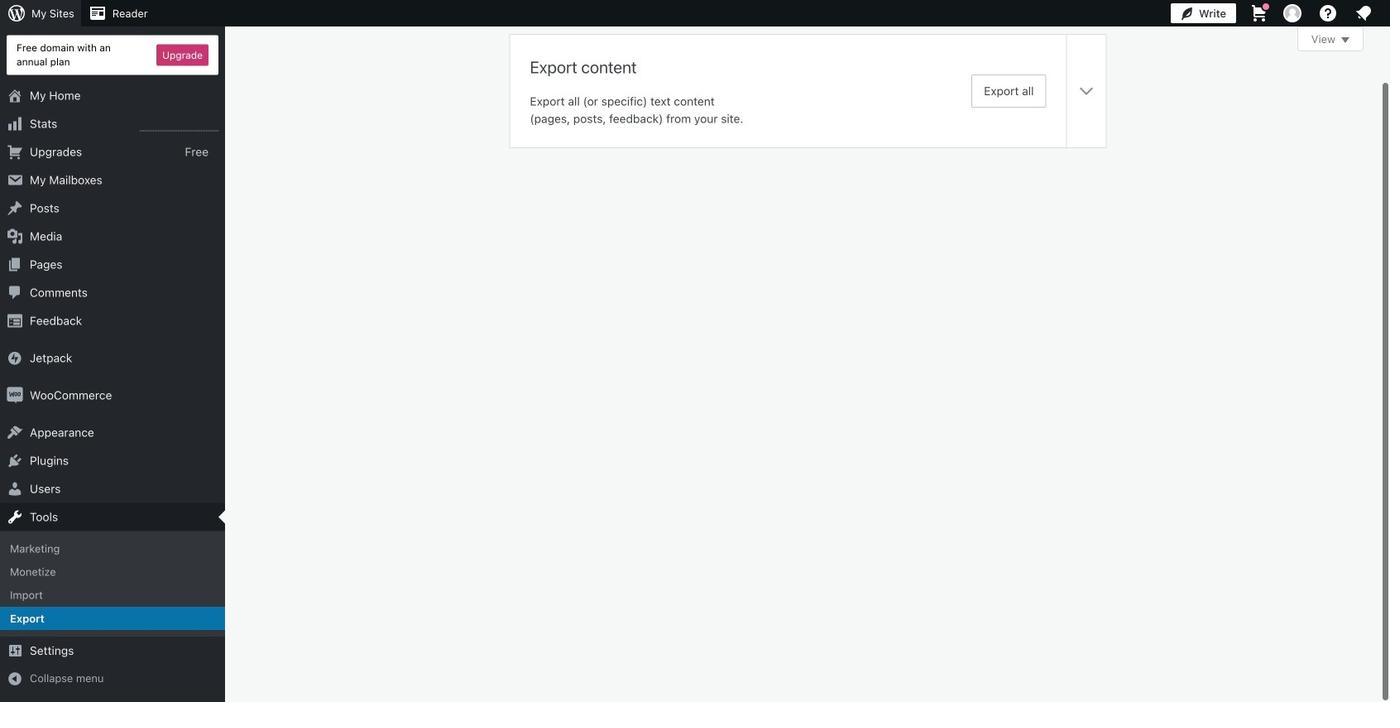 Task type: describe. For each thing, give the bounding box(es) containing it.
2 img image from the top
[[7, 387, 23, 403]]

closed image
[[1342, 37, 1350, 43]]

my profile image
[[1284, 4, 1302, 22]]

manage your notifications image
[[1354, 3, 1374, 23]]



Task type: locate. For each thing, give the bounding box(es) containing it.
main content
[[510, 0, 1364, 147]]

1 vertical spatial img image
[[7, 387, 23, 403]]

help image
[[1319, 3, 1339, 23]]

my shopping cart image
[[1250, 3, 1270, 23]]

0 vertical spatial img image
[[7, 350, 23, 366]]

highest hourly views 0 image
[[140, 120, 219, 131]]

img image
[[7, 350, 23, 366], [7, 387, 23, 403]]

1 img image from the top
[[7, 350, 23, 366]]



Task type: vqa. For each thing, say whether or not it's contained in the screenshot.
THE IMG
yes



